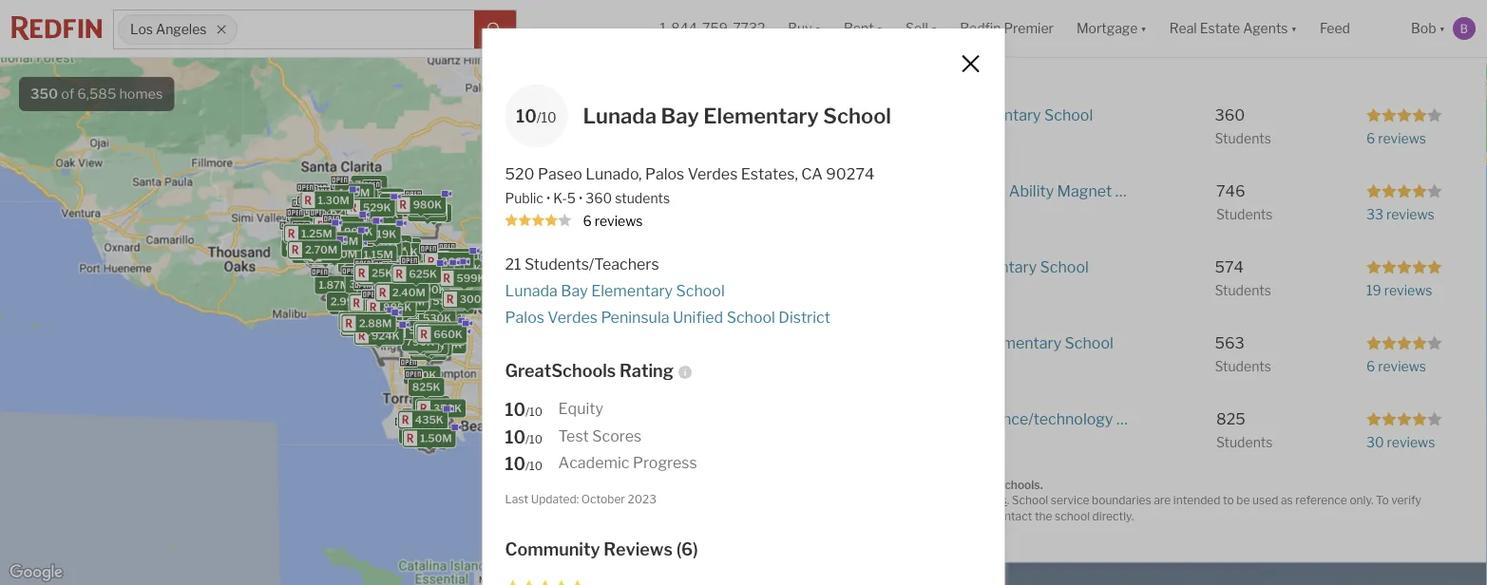 Task type: describe. For each thing, give the bounding box(es) containing it.
2 vertical spatial 849k
[[450, 291, 479, 303]]

students for 360
[[1215, 130, 1271, 147]]

685k
[[363, 293, 392, 305]]

2 vertical spatial 2.50m
[[360, 300, 393, 312]]

magnet inside button
[[1057, 181, 1112, 200]]

1 vertical spatial 749k
[[381, 250, 409, 263]]

ca
[[801, 164, 823, 183]]

vintage math/science/technology magnet school
[[873, 409, 1223, 428]]

feed
[[1320, 20, 1350, 36]]

High schools radio
[[1127, 0, 1244, 30]]

4 units
[[368, 288, 403, 301]]

estates,
[[741, 164, 798, 183]]

0 vertical spatial 900k
[[424, 273, 453, 285]]

2.59m
[[300, 210, 333, 223]]

0 vertical spatial 1.90m
[[353, 241, 385, 254]]

1 horizontal spatial of
[[890, 478, 901, 492]]

schools for middle schools
[[1052, 3, 1107, 21]]

Elementary schools radio
[[813, 0, 980, 30]]

1 vertical spatial 510k
[[432, 325, 459, 338]]

1 horizontal spatial 490k
[[396, 278, 425, 291]]

used
[[1253, 493, 1279, 507]]

1 horizontal spatial 5
[[880, 478, 888, 492]]

525k
[[379, 248, 407, 260]]

2.07m
[[381, 320, 414, 332]]

1 horizontal spatial 3.20m
[[411, 339, 444, 352]]

924k
[[371, 330, 400, 342]]

ability
[[1009, 181, 1054, 200]]

0 vertical spatial 950k
[[296, 218, 325, 231]]

635k
[[409, 337, 438, 349]]

1 2.75m from the left
[[373, 324, 405, 336]]

map region
[[0, 0, 973, 585]]

225k
[[442, 267, 470, 280]]

1.28m
[[412, 206, 443, 219]]

0 horizontal spatial 729k
[[306, 204, 334, 217]]

)
[[693, 539, 698, 559]]

only
[[805, 478, 830, 492]]

2 vertical spatial 875k
[[407, 335, 435, 347]]

975k
[[346, 195, 374, 207]]

5.90m
[[361, 266, 395, 278]]

1 vertical spatial 1.75m
[[356, 312, 387, 325]]

bay inside button
[[929, 105, 956, 124]]

verdes inside 520 paseo lunado, palos verdes estates, ca 90274 public • k-5 • 360 students
[[688, 164, 738, 183]]

1 horizontal spatial 4.30m
[[400, 291, 433, 304]]

1 vertical spatial 825k
[[412, 381, 440, 393]]

520 paseo lunado, palos verdes estates, ca 90274 public • k-5 • 360 students
[[505, 164, 875, 206]]

3.90m
[[390, 269, 424, 282]]

community
[[505, 539, 600, 559]]

3.50m
[[349, 278, 383, 290]]

350
[[30, 86, 58, 102]]

554k
[[451, 290, 479, 303]]

math/science/technology
[[932, 409, 1113, 428]]

0 vertical spatial 935k
[[409, 314, 438, 326]]

1.38m
[[341, 241, 372, 253]]

1 vertical spatial 2.80m
[[357, 313, 390, 325]]

0 vertical spatial 599k
[[331, 233, 359, 246]]

1 vertical spatial 2.20m
[[391, 277, 424, 289]]

0 vertical spatial 2.20m
[[325, 248, 357, 260]]

0 vertical spatial 1.65m
[[343, 192, 374, 205]]

0 vertical spatial 510k
[[415, 287, 442, 299]]

greatschools .
[[935, 493, 1009, 507]]

lunada bay elementary school dialog
[[482, 29, 1005, 585]]

be
[[1237, 493, 1250, 507]]

925k
[[406, 201, 434, 214]]

draw
[[724, 324, 747, 336]]

rating 4.0 out of 5 element for hermosa view elementary school
[[1367, 334, 1443, 351]]

0 vertical spatial 2.70m
[[305, 244, 338, 256]]

1.13m up 889k
[[294, 220, 324, 232]]

0 horizontal spatial 1.18m
[[324, 235, 353, 248]]

33 reviews
[[1367, 206, 1435, 223]]

balboa gifted/high ability magnet elementary school
[[873, 181, 1249, 200]]

0 vertical spatial 490k
[[303, 234, 332, 247]]

640k
[[424, 295, 453, 308]]

1 vertical spatial 785k
[[328, 238, 356, 250]]

reference
[[1296, 493, 1347, 507]]

0 horizontal spatial 1.05m
[[300, 233, 332, 245]]

6 reviews inside "lunada bay elementary school" dialog
[[583, 213, 643, 229]]

775k
[[418, 282, 445, 295]]

greatschools link
[[935, 493, 1007, 507]]

830k
[[371, 191, 400, 204]]

updated:
[[531, 492, 579, 506]]

10 /10 for academic progress
[[505, 454, 543, 475]]

575k
[[430, 314, 458, 326]]

1 horizontal spatial 1.18m
[[386, 281, 415, 293]]

2 horizontal spatial 1.05m
[[371, 289, 403, 301]]

5 inside 520 paseo lunado, palos verdes estates, ca 90274 public • k-5 • 360 students
[[567, 190, 576, 206]]

30 reviews
[[1367, 435, 1435, 451]]

735k
[[336, 242, 364, 254]]

greatschools rating
[[505, 360, 674, 381]]

greatschools for greatschools rating
[[505, 360, 616, 381]]

greatschools for greatschools .
[[935, 493, 1007, 507]]

769k
[[403, 273, 431, 286]]

1 vertical spatial 880k
[[432, 339, 461, 351]]

public
[[505, 190, 544, 206]]

0 vertical spatial 785k
[[307, 218, 335, 231]]

4.35m
[[372, 290, 405, 302]]

schools for high schools
[[1177, 3, 1231, 21]]

a
[[932, 509, 939, 523]]

2 vertical spatial 749k
[[447, 268, 476, 280]]

Middle schools radio
[[987, 0, 1120, 30]]

6.35m
[[353, 318, 386, 330]]

1 vertical spatial 2.70m
[[392, 259, 425, 271]]

0 horizontal spatial 4.30m
[[331, 249, 365, 262]]

1 horizontal spatial 6.00m
[[414, 264, 448, 276]]

1 vertical spatial 699k
[[364, 331, 393, 344]]

0 vertical spatial 2.30m
[[346, 257, 379, 270]]

0 horizontal spatial 900k
[[389, 320, 419, 333]]

reviews for 563
[[1378, 359, 1426, 375]]

10 for lunada bay elementary school
[[516, 105, 537, 126]]

0 vertical spatial 699k
[[415, 313, 444, 325]]

rating 4.0 out of 5 element for balboa gifted/high ability magnet elementary school
[[1367, 182, 1443, 199]]

893k
[[341, 229, 370, 241]]

property,
[[941, 509, 989, 523]]

2 vertical spatial 950k
[[449, 274, 478, 287]]

4.39m
[[372, 250, 405, 263]]

the
[[1035, 509, 1053, 523]]

1 horizontal spatial lunada
[[583, 103, 657, 129]]

remove
[[598, 531, 649, 547]]

google image
[[5, 561, 67, 585]]

service
[[1051, 493, 1089, 507]]

660k
[[434, 328, 463, 341]]

1 vertical spatial 950k
[[296, 248, 325, 261]]

0 horizontal spatial 895k
[[406, 284, 435, 296]]

(
[[676, 539, 681, 559]]

4.80m
[[393, 269, 427, 281]]

1 vertical spatial 550k
[[433, 338, 462, 350]]

0 vertical spatial 669k
[[393, 275, 422, 288]]

school up balboa gifted/high ability magnet elementary school
[[1044, 105, 1093, 124]]

0 vertical spatial 2.80m
[[374, 245, 407, 257]]

students for 825
[[1216, 435, 1273, 451]]

0 vertical spatial 1.75m
[[353, 245, 384, 257]]

2 • from the left
[[579, 190, 583, 206]]

elementary inside 21 students/teachers lunada bay elementary school palos verdes peninsula unified school district
[[591, 282, 673, 300]]

balboa gifted/high ability magnet elementary school button
[[873, 179, 1249, 202]]

0 horizontal spatial 2.90m
[[376, 270, 409, 283]]

to
[[1376, 493, 1389, 507]]

los angeles
[[130, 21, 207, 37]]

725k
[[417, 284, 444, 296]]

/10 up 90274
[[833, 120, 850, 134]]

1 horizontal spatial 1.05m
[[338, 228, 370, 240]]

1 vertical spatial 1.65m
[[366, 318, 398, 330]]

520
[[505, 164, 535, 183]]

reviews for 825
[[1387, 435, 1435, 451]]

lunada bay elementary school inside 'lunada bay elementary school' button
[[873, 105, 1093, 124]]

674k
[[432, 338, 460, 350]]

1 horizontal spatial 599k
[[456, 272, 485, 284]]

10 for academic progress
[[505, 454, 526, 475]]

10 /10 up 90274
[[813, 115, 850, 136]]

10 for test scores
[[505, 426, 526, 447]]

1 vertical spatial 1.90m
[[373, 269, 405, 281]]

1 horizontal spatial 729k
[[364, 209, 392, 221]]

3.25m
[[382, 283, 414, 295]]

1 vertical spatial 2.30m
[[376, 297, 409, 309]]

view
[[941, 333, 977, 352]]

605k
[[413, 285, 442, 298]]

elementary right road
[[955, 257, 1037, 276]]

1 vertical spatial 875k
[[366, 290, 394, 302]]

889k
[[304, 235, 333, 248]]

6 reviews for lunada bay elementary school
[[1367, 130, 1426, 147]]

563
[[1215, 333, 1245, 352]]

0 vertical spatial 825k
[[387, 300, 415, 313]]

10 for equity
[[505, 399, 526, 420]]

2 vertical spatial 2.70m
[[365, 316, 398, 329]]

4.50m
[[387, 283, 420, 296]]

0 vertical spatial 749k
[[420, 207, 448, 219]]

remove los angeles image
[[216, 24, 227, 35]]

rating 4.0 out of 5 element inside "lunada bay elementary school" dialog
[[505, 211, 572, 227]]

elementary left 746
[[1115, 181, 1197, 200]]

0 horizontal spatial of
[[61, 86, 74, 102]]

499k
[[407, 324, 436, 336]]

school up 90274
[[823, 103, 891, 129]]

schools.
[[999, 478, 1043, 492]]

1 vertical spatial 2.50m
[[385, 270, 418, 282]]

as
[[1281, 493, 1293, 507]]

1 vertical spatial 849k
[[334, 242, 363, 254]]

1 horizontal spatial 850k
[[402, 270, 431, 283]]

1 horizontal spatial 895k
[[451, 282, 480, 295]]

450k
[[389, 246, 418, 259]]

21 students/teachers lunada bay elementary school palos verdes peninsula unified school district
[[505, 255, 830, 327]]

416k
[[453, 292, 479, 305]]

school right "unified" at the bottom of the page
[[727, 308, 775, 327]]

elementary up the "estates,"
[[704, 103, 819, 129]]

units for 4 units
[[377, 288, 403, 301]]

high
[[1141, 3, 1173, 21]]

palos inside 21 students/teachers lunada bay elementary school palos verdes peninsula unified school district
[[505, 308, 544, 327]]

0 vertical spatial 150k
[[434, 260, 461, 272]]

2.10m
[[363, 304, 394, 317]]

lanai
[[873, 257, 912, 276]]

563 students
[[1215, 333, 1271, 375]]

574 students
[[1215, 257, 1271, 299]]

10 /10 for test scores
[[505, 426, 543, 447]]

redfin
[[960, 20, 1001, 36]]

300k
[[460, 293, 489, 305]]

unified
[[673, 308, 723, 327]]

695k
[[375, 253, 404, 265]]

students/teachers
[[525, 255, 659, 273]]



Task type: vqa. For each thing, say whether or not it's contained in the screenshot.
759-
yes



Task type: locate. For each thing, give the bounding box(es) containing it.
2.00m
[[332, 250, 365, 262], [370, 253, 403, 265], [446, 254, 480, 266], [383, 254, 417, 267], [390, 258, 423, 270], [355, 317, 389, 329]]

8.50m
[[349, 249, 383, 261]]

10 up last
[[505, 454, 526, 475]]

2 vertical spatial 649k
[[358, 319, 387, 331]]

6 reviews for hermosa view elementary school
[[1367, 359, 1426, 375]]

2.60m
[[358, 321, 392, 334]]

reviews inside "lunada bay elementary school" dialog
[[595, 213, 643, 229]]

10 up 520
[[516, 105, 537, 126]]

0 horizontal spatial 880k
[[316, 227, 345, 239]]

lunada bay elementary school up gifted/high
[[873, 105, 1093, 124]]

schools right middle at right
[[1052, 3, 1107, 21]]

magnet up are
[[1117, 409, 1171, 428]]

595k
[[351, 195, 380, 208]]

0 horizontal spatial 1.00m
[[288, 232, 320, 245]]

elementary up peninsula
[[591, 282, 673, 300]]

0 vertical spatial greatschools
[[505, 360, 616, 381]]

1 vertical spatial 850k
[[402, 270, 431, 283]]

2 vertical spatial 1.90m
[[390, 298, 421, 311]]

1.07m
[[389, 256, 420, 269]]

school down 360 students
[[1200, 181, 1249, 200]]

5 down paseo
[[567, 190, 576, 206]]

remove outline button
[[592, 523, 700, 555]]

0 horizontal spatial •
[[546, 190, 551, 206]]

10 /10 up last
[[505, 454, 543, 475]]

outline
[[652, 531, 694, 547]]

1 vertical spatial 629k
[[453, 291, 481, 303]]

• left the k-
[[546, 190, 551, 206]]

0 vertical spatial 629k
[[330, 206, 358, 218]]

5 right showing on the right bottom
[[880, 478, 888, 492]]

0 horizontal spatial 360
[[586, 190, 612, 206]]

15.0m
[[334, 299, 365, 312]]

0 vertical spatial 875k
[[358, 247, 386, 260]]

5
[[567, 190, 576, 206], [880, 478, 888, 492]]

880k up 1.95m
[[316, 227, 345, 239]]

6 reviews up 33 reviews
[[1367, 130, 1426, 147]]

850k
[[320, 234, 350, 247], [402, 270, 431, 283]]

0 vertical spatial 550k
[[305, 241, 333, 253]]

1.05m
[[338, 228, 370, 240], [300, 233, 332, 245], [371, 289, 403, 301]]

lunada down 21
[[505, 282, 558, 300]]

school down the balboa gifted/high ability magnet elementary school button
[[1040, 257, 1089, 276]]

10 /10 left test
[[505, 426, 543, 447]]

october
[[581, 492, 625, 506]]

0 horizontal spatial 699k
[[364, 331, 393, 344]]

10 /10 up 520
[[516, 105, 557, 126]]

679k
[[451, 275, 480, 288]]

1 vertical spatial 935k
[[410, 427, 439, 439]]

verdes down lunada bay elementary school link at the left of page
[[548, 308, 598, 327]]

0 horizontal spatial greatschools
[[505, 360, 616, 381]]

schools
[[1052, 3, 1107, 21], [1177, 3, 1231, 21]]

reviews right 30
[[1387, 435, 1435, 451]]

lunada bay elementary school inside dialog
[[583, 103, 891, 129]]

0 vertical spatial 5
[[567, 190, 576, 206]]

190k
[[442, 267, 470, 280]]

0 horizontal spatial 559k
[[387, 323, 415, 336]]

880k down 680k
[[432, 339, 461, 351]]

490k
[[303, 234, 332, 247], [396, 278, 425, 291]]

verdes inside 21 students/teachers lunada bay elementary school palos verdes peninsula unified school district
[[548, 308, 598, 327]]

/10 left equity at left
[[526, 405, 543, 419]]

130k
[[368, 233, 395, 245]]

students for 563
[[1215, 359, 1271, 375]]

169k
[[449, 290, 476, 303], [453, 291, 480, 303], [453, 291, 480, 303], [453, 291, 480, 303]]

699k
[[415, 313, 444, 325], [364, 331, 393, 344]]

None search field
[[238, 10, 474, 48]]

bay
[[661, 103, 699, 129], [929, 105, 956, 124], [561, 282, 588, 300]]

greatschools down elementary
[[935, 493, 1007, 507]]

0 horizontal spatial 5
[[567, 190, 576, 206]]

premier
[[1004, 20, 1054, 36]]

0 vertical spatial 2.50m
[[375, 239, 408, 251]]

1 vertical spatial 559k
[[387, 323, 415, 336]]

0 vertical spatial palos
[[645, 164, 684, 183]]

reviews down the students
[[595, 213, 643, 229]]

/10 up paseo
[[537, 109, 557, 125]]

bay down students/teachers
[[561, 282, 588, 300]]

rating 4.0 out of 5 element
[[1367, 106, 1443, 123], [1367, 182, 1443, 199], [505, 211, 572, 227], [1367, 334, 1443, 351], [1367, 410, 1443, 427]]

of
[[61, 86, 74, 102], [890, 478, 901, 492]]

1 horizontal spatial 545k
[[428, 313, 457, 325]]

2.15m
[[306, 244, 337, 257]]

1 vertical spatial 5
[[880, 478, 888, 492]]

lunada inside 21 students/teachers lunada bay elementary school palos verdes peninsula unified school district
[[505, 282, 558, 300]]

of left 100+
[[890, 478, 901, 492]]

1 horizontal spatial •
[[579, 190, 583, 206]]

1 horizontal spatial 360
[[1215, 105, 1245, 124]]

feed button
[[1309, 0, 1400, 57]]

550k down 1.82m
[[305, 241, 333, 253]]

verify
[[1392, 493, 1422, 507]]

are
[[1154, 493, 1171, 507]]

school down 'schools.'
[[1012, 493, 1048, 507]]

1.50m
[[338, 193, 370, 205], [305, 244, 336, 257], [307, 248, 338, 260], [396, 293, 428, 306], [370, 307, 402, 319], [372, 317, 404, 329], [363, 320, 395, 333], [420, 433, 452, 445]]

33
[[1367, 206, 1384, 223]]

730k
[[405, 314, 433, 326]]

350k
[[433, 403, 462, 415]]

0 horizontal spatial palos
[[505, 308, 544, 327]]

option group
[[813, 0, 1244, 30]]

0 vertical spatial 1.18m
[[324, 235, 353, 248]]

/10 up last
[[526, 459, 543, 473]]

0 vertical spatial 2.90m
[[376, 270, 409, 283]]

reviews for 574
[[1384, 282, 1433, 299]]

10 /10 for equity
[[505, 399, 543, 420]]

bay up gifted/high
[[929, 105, 956, 124]]

/10 for academic progress
[[526, 459, 543, 473]]

reviews down the rating 5.0 out of 5 element
[[1384, 282, 1433, 299]]

1 vertical spatial 669k
[[391, 291, 420, 303]]

545k
[[357, 297, 385, 309], [428, 313, 457, 325]]

1 vertical spatial 3.20m
[[411, 339, 444, 352]]

verdes left the "estates,"
[[688, 164, 738, 183]]

1.46m
[[387, 269, 419, 281]]

4.95m
[[378, 267, 411, 280]]

school service boundaries are intended to be used as reference only. to verify enrollment eligibility for a property, contact the school directly.
[[805, 493, 1422, 523]]

700k
[[423, 290, 452, 302], [412, 326, 441, 339]]

30
[[1367, 435, 1384, 451]]

3.20m down 715k
[[357, 253, 390, 265]]

1 horizontal spatial palos
[[645, 164, 684, 183]]

palos up the students
[[645, 164, 684, 183]]

lunado,
[[586, 164, 642, 183]]

/10 for equity
[[526, 405, 543, 419]]

2
[[349, 316, 356, 329]]

3.20m down "919k"
[[411, 339, 444, 352]]

los
[[130, 21, 153, 37]]

1 horizontal spatial 559k
[[433, 295, 461, 307]]

1 horizontal spatial bay
[[661, 103, 699, 129]]

2 horizontal spatial bay
[[929, 105, 956, 124]]

6.00m down 1.82m
[[285, 242, 319, 254]]

schools inside option
[[1052, 3, 1107, 21]]

360 down lunado,
[[586, 190, 612, 206]]

school up "unified" at the bottom of the page
[[676, 282, 725, 300]]

10 left test
[[505, 426, 526, 447]]

user photo image
[[1453, 17, 1476, 40]]

1-844-759-7732 link
[[660, 20, 765, 36]]

reviews for 360
[[1378, 130, 1426, 147]]

25k
[[372, 267, 393, 279]]

greatschools inside "lunada bay elementary school" dialog
[[505, 360, 616, 381]]

1 horizontal spatial magnet
[[1117, 409, 1171, 428]]

progress
[[633, 454, 697, 472]]

reviews for 746
[[1386, 206, 1435, 223]]

1.13m down 1.17m
[[323, 207, 352, 220]]

895k
[[451, 282, 480, 295], [406, 284, 435, 296]]

2 schools from the left
[[1177, 3, 1231, 21]]

rating 5.0 out of 5 element
[[1367, 258, 1443, 275]]

360
[[1215, 105, 1245, 124], [586, 190, 612, 206]]

10 left equity at left
[[505, 399, 526, 420]]

1 horizontal spatial schools
[[1177, 3, 1231, 21]]

885k
[[383, 301, 412, 314]]

0 vertical spatial 700k
[[423, 290, 452, 302]]

1 horizontal spatial 880k
[[432, 339, 461, 351]]

test scores
[[558, 426, 642, 445]]

students down 574
[[1215, 282, 1271, 299]]

0 vertical spatial 559k
[[433, 295, 461, 307]]

reviews up 30 reviews
[[1378, 359, 1426, 375]]

1-
[[660, 20, 671, 36]]

lunada up lunado,
[[583, 103, 657, 129]]

0 vertical spatial 545k
[[357, 297, 385, 309]]

0 vertical spatial 3.20m
[[357, 253, 390, 265]]

schools right high at top right
[[1177, 3, 1231, 21]]

• right the k-
[[579, 190, 583, 206]]

greatschools up equity at left
[[505, 360, 616, 381]]

6 reviews down the students
[[583, 213, 643, 229]]

1.37m
[[430, 263, 461, 275]]

10 up ca
[[813, 115, 833, 136]]

lanai road elementary school button
[[873, 255, 1135, 278]]

4
[[368, 288, 375, 301]]

students down 825
[[1216, 435, 1273, 451]]

6,585
[[77, 86, 116, 102]]

999k
[[344, 226, 373, 238], [353, 232, 382, 244], [454, 264, 482, 276]]

0 vertical spatial 849k
[[331, 219, 360, 232]]

0 vertical spatial verdes
[[688, 164, 738, 183]]

819k
[[420, 281, 446, 293]]

students up 746
[[1215, 130, 1271, 147]]

of right 350
[[61, 86, 74, 102]]

10 /10 for lunada bay elementary school
[[516, 105, 557, 126]]

students for 574
[[1215, 282, 1271, 299]]

school
[[823, 103, 891, 129], [1044, 105, 1093, 124], [1200, 181, 1249, 200], [1040, 257, 1089, 276], [676, 282, 725, 300], [727, 308, 775, 327], [1065, 333, 1114, 352], [1175, 409, 1223, 428], [1012, 493, 1048, 507]]

palos down 21
[[505, 308, 544, 327]]

6 reviews down 19 reviews
[[1367, 359, 1426, 375]]

school inside button
[[1175, 409, 1223, 428]]

825k
[[387, 300, 415, 313], [412, 381, 440, 393]]

schools inside radio
[[1177, 3, 1231, 21]]

palos
[[645, 164, 684, 183], [505, 308, 544, 327]]

0 vertical spatial units
[[377, 288, 403, 301]]

1 vertical spatial 150k
[[445, 279, 472, 291]]

1 schools from the left
[[1052, 3, 1107, 21]]

students down the "563"
[[1215, 359, 1271, 375]]

palos inside 520 paseo lunado, palos verdes estates, ca 90274 public • k-5 • 360 students
[[645, 164, 684, 183]]

0 vertical spatial 649k
[[375, 246, 403, 258]]

peninsula
[[601, 308, 669, 327]]

1 vertical spatial of
[[890, 478, 901, 492]]

930k
[[328, 207, 357, 219]]

840k
[[452, 289, 482, 302]]

360 students
[[1215, 105, 1271, 147]]

360 inside 360 students
[[1215, 105, 1245, 124]]

school up "vintage math/science/technology magnet school" on the bottom
[[1065, 333, 1114, 352]]

.
[[1007, 493, 1009, 507]]

1.87m
[[319, 279, 350, 291]]

0 vertical spatial 880k
[[316, 227, 345, 239]]

960k
[[441, 256, 470, 268]]

magnet inside button
[[1117, 409, 1171, 428]]

0 horizontal spatial 6.00m
[[285, 242, 319, 254]]

/10 left test
[[526, 432, 543, 446]]

0 vertical spatial 1.00m
[[288, 232, 320, 245]]

2 horizontal spatial lunada
[[873, 105, 926, 124]]

/10
[[537, 109, 557, 125], [833, 120, 850, 134], [526, 405, 543, 419], [526, 432, 543, 446], [526, 459, 543, 473]]

1 • from the left
[[546, 190, 551, 206]]

elementary right the view
[[980, 333, 1062, 352]]

0 vertical spatial 6.00m
[[285, 242, 319, 254]]

students down 746
[[1216, 206, 1273, 223]]

students for 746
[[1216, 206, 1273, 223]]

6.00m up 819k
[[414, 264, 448, 276]]

0 horizontal spatial 599k
[[331, 233, 359, 246]]

1 vertical spatial 2.90m
[[415, 341, 448, 353]]

reviews up 33 reviews
[[1378, 130, 1426, 147]]

1 horizontal spatial greatschools
[[935, 493, 1007, 507]]

balboa
[[873, 181, 922, 200]]

rating
[[620, 360, 674, 381]]

submit search image
[[488, 23, 503, 38]]

redfin premier button
[[949, 0, 1065, 57]]

360 inside 520 paseo lunado, palos verdes estates, ca 90274 public • k-5 • 360 students
[[586, 190, 612, 206]]

1 vertical spatial 490k
[[396, 278, 425, 291]]

0 horizontal spatial 490k
[[303, 234, 332, 247]]

680k
[[427, 320, 456, 333]]

/10 for lunada bay elementary school
[[537, 109, 557, 125]]

0 horizontal spatial 3.20m
[[357, 253, 390, 265]]

1 vertical spatial 649k
[[398, 263, 427, 275]]

0 vertical spatial 4.30m
[[331, 249, 365, 262]]

1.15m
[[390, 196, 419, 208], [295, 224, 324, 236], [340, 229, 369, 241], [364, 249, 393, 261], [311, 250, 340, 262], [441, 295, 471, 307]]

elementary up ability
[[960, 105, 1041, 124]]

bay inside 21 students/teachers lunada bay elementary school palos verdes peninsula unified school district
[[561, 282, 588, 300]]

lunada up balboa
[[873, 105, 926, 124]]

1 horizontal spatial 2.20m
[[391, 277, 424, 289]]

school inside 'school service boundaries are intended to be used as reference only. to verify enrollment eligibility for a property, contact the school directly.'
[[1012, 493, 1048, 507]]

800k
[[323, 198, 353, 210]]

lanai road elementary school
[[873, 257, 1089, 276]]

600k
[[431, 336, 461, 349]]

bay up 520 paseo lunado, palos verdes estates, ca 90274 public • k-5 • 360 students
[[661, 103, 699, 129]]

2 2.75m from the left
[[367, 324, 399, 336]]

2.78m
[[356, 314, 388, 326]]

school down the 563 students
[[1175, 409, 1223, 428]]

school inside "button"
[[1065, 333, 1114, 352]]

vintage math/science/technology magnet school button
[[873, 407, 1223, 430]]

590k
[[407, 316, 436, 329]]

3.20m
[[357, 253, 390, 265], [411, 339, 444, 352]]

units for 2 units
[[358, 316, 384, 329]]

for
[[915, 509, 930, 523]]

1 vertical spatial 700k
[[412, 326, 441, 339]]

hermosa view elementary school button
[[873, 331, 1135, 354]]

10 /10 left equity at left
[[505, 399, 543, 420]]

0 vertical spatial magnet
[[1057, 181, 1112, 200]]

lunada bay elementary school up the "estates,"
[[583, 103, 891, 129]]

3.30m
[[436, 283, 469, 295]]

option group containing middle schools
[[813, 0, 1244, 30]]

1 horizontal spatial 699k
[[415, 313, 444, 325]]

1 vertical spatial 1.18m
[[386, 281, 415, 293]]

4.38m
[[449, 268, 482, 280]]

599k
[[331, 233, 359, 246], [456, 272, 485, 284]]

test
[[558, 426, 589, 445]]

789k
[[421, 337, 449, 349]]

360 up 746
[[1215, 105, 1245, 124]]

1 horizontal spatial 1.00m
[[400, 304, 432, 317]]

/10 for test scores
[[526, 432, 543, 446]]

magnet right ability
[[1057, 181, 1112, 200]]

1 vertical spatial magnet
[[1117, 409, 1171, 428]]

1 horizontal spatial verdes
[[688, 164, 738, 183]]

rating 4.0 out of 5 element for lunada bay elementary school
[[1367, 106, 1443, 123]]

0 horizontal spatial 850k
[[320, 234, 350, 247]]

lunada inside 'lunada bay elementary school' button
[[873, 105, 926, 124]]

550k down 680k
[[433, 338, 462, 350]]

1 vertical spatial 6 reviews
[[583, 213, 643, 229]]

elementary inside "button"
[[980, 333, 1062, 352]]

reviews right 33
[[1386, 206, 1435, 223]]



